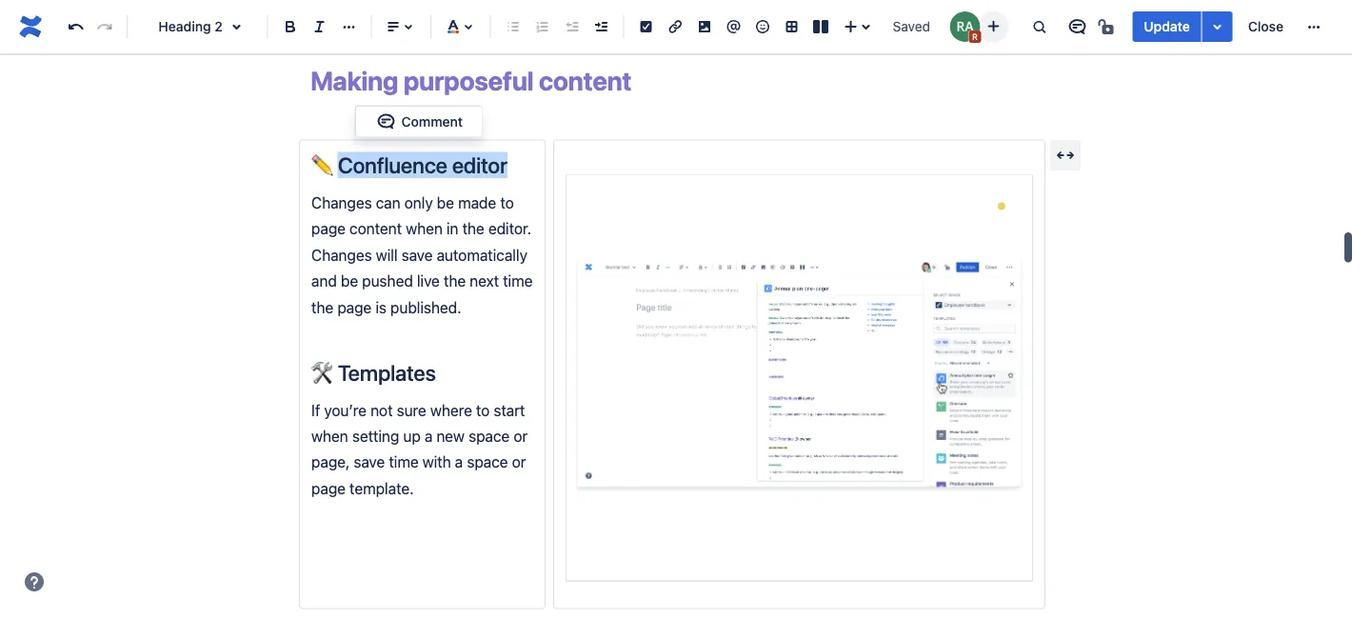 Task type: describe. For each thing, give the bounding box(es) containing it.
up
[[403, 427, 421, 445]]

template.
[[350, 479, 414, 497]]

editor
[[452, 152, 507, 178]]

comment
[[402, 114, 463, 129]]

🛠️
[[311, 359, 333, 385]]

save inside if you're not sure where to start when setting up a new space or page, save time with a space or page template.
[[354, 453, 385, 471]]

not
[[371, 401, 393, 419]]

start
[[494, 401, 525, 419]]

close
[[1248, 19, 1284, 34]]

outdent ⇧tab image
[[560, 15, 583, 38]]

table image
[[780, 15, 803, 38]]

more image
[[1303, 15, 1326, 38]]

time inside if you're not sure where to start when setting up a new space or page, save time with a space or page template.
[[389, 453, 419, 471]]

is
[[376, 298, 387, 316]]

go wide image
[[1054, 144, 1077, 167]]

where
[[430, 401, 472, 419]]

bullet list ⌘⇧8 image
[[502, 15, 525, 38]]

editor.
[[488, 220, 531, 238]]

1 horizontal spatial a
[[455, 453, 463, 471]]

will
[[376, 246, 398, 264]]

pushed
[[362, 272, 413, 290]]

2
[[214, 19, 223, 34]]

published.
[[390, 298, 461, 316]]

you're
[[324, 401, 367, 419]]

emoji image
[[751, 15, 774, 38]]

italic ⌘i image
[[308, 15, 331, 38]]

and
[[311, 272, 337, 290]]

in
[[447, 220, 459, 238]]

mention image
[[722, 15, 745, 38]]

can
[[376, 193, 401, 212]]

setting
[[352, 427, 399, 445]]

layouts image
[[810, 15, 832, 38]]

align left image
[[382, 15, 405, 38]]

1 changes from the top
[[311, 193, 372, 212]]

next
[[470, 272, 499, 290]]

purposeful
[[404, 65, 534, 96]]

1 vertical spatial the
[[444, 272, 466, 290]]

live
[[417, 272, 440, 290]]

find and replace image
[[1028, 15, 1051, 38]]

🛠️ templates
[[311, 359, 436, 385]]

if you're not sure where to start when setting up a new space or page, save time with a space or page template.
[[311, 401, 532, 497]]

0 vertical spatial page
[[311, 220, 346, 238]]

automatically
[[437, 246, 528, 264]]

sure
[[397, 401, 426, 419]]

page,
[[311, 453, 350, 471]]

0 vertical spatial be
[[437, 193, 454, 212]]



Task type: locate. For each thing, give the bounding box(es) containing it.
no restrictions image
[[1097, 15, 1119, 38]]

redo ⌘⇧z image
[[93, 15, 116, 38]]

1 vertical spatial page
[[337, 298, 372, 316]]

a
[[425, 427, 433, 445], [455, 453, 463, 471]]

the
[[462, 220, 485, 238], [444, 272, 466, 290], [311, 298, 334, 316]]

indent tab image
[[590, 15, 612, 38]]

to for made
[[500, 193, 514, 212]]

be
[[437, 193, 454, 212], [341, 272, 358, 290]]

content up will
[[350, 220, 402, 238]]

making
[[310, 65, 398, 96]]

the down and
[[311, 298, 334, 316]]

heading 2
[[158, 19, 223, 34]]

update
[[1144, 19, 1190, 34]]

making purposeful content
[[310, 65, 632, 96]]

1 horizontal spatial time
[[503, 272, 533, 290]]

if
[[311, 401, 320, 419]]

comment icon image
[[1066, 15, 1089, 38]]

1 horizontal spatial save
[[402, 246, 433, 264]]

close button
[[1237, 11, 1295, 42]]

with
[[423, 453, 451, 471]]

✏️
[[311, 152, 333, 178]]

save inside changes can only be made to page content when in the editor. changes will save automatically and be pushed live the next time the page is published.
[[402, 246, 433, 264]]

content inside changes can only be made to page content when in the editor. changes will save automatically and be pushed live the next time the page is published.
[[350, 220, 402, 238]]

be right the only
[[437, 193, 454, 212]]

1 horizontal spatial content
[[539, 65, 632, 96]]

when
[[406, 220, 443, 238], [311, 427, 348, 445]]

when inside changes can only be made to page content when in the editor. changes will save automatically and be pushed live the next time the page is published.
[[406, 220, 443, 238]]

save down the setting
[[354, 453, 385, 471]]

confluence image
[[15, 11, 46, 42], [15, 11, 46, 42]]

0 horizontal spatial to
[[476, 401, 490, 419]]

space right with
[[467, 453, 508, 471]]

comment image
[[375, 110, 398, 133]]

time
[[503, 272, 533, 290], [389, 453, 419, 471]]

adjust update settings image
[[1206, 15, 1229, 38]]

0 horizontal spatial be
[[341, 272, 358, 290]]

to
[[500, 193, 514, 212], [476, 401, 490, 419]]

0 vertical spatial save
[[402, 246, 433, 264]]

page left is
[[337, 298, 372, 316]]

a right with
[[455, 453, 463, 471]]

only
[[405, 193, 433, 212]]

ruby anderson image
[[950, 11, 980, 42]]

1 vertical spatial a
[[455, 453, 463, 471]]

0 vertical spatial or
[[514, 427, 528, 445]]

0 vertical spatial a
[[425, 427, 433, 445]]

2 vertical spatial the
[[311, 298, 334, 316]]

time inside changes can only be made to page content when in the editor. changes will save automatically and be pushed live the next time the page is published.
[[503, 272, 533, 290]]

save
[[402, 246, 433, 264], [354, 453, 385, 471]]

0 vertical spatial time
[[503, 272, 533, 290]]

0 horizontal spatial content
[[350, 220, 402, 238]]

time right next at top
[[503, 272, 533, 290]]

0 horizontal spatial save
[[354, 453, 385, 471]]

invite to edit image
[[982, 15, 1005, 38]]

1 vertical spatial to
[[476, 401, 490, 419]]

made
[[458, 193, 496, 212]]

0 vertical spatial when
[[406, 220, 443, 238]]

1 vertical spatial changes
[[311, 246, 372, 264]]

space
[[469, 427, 510, 445], [467, 453, 508, 471]]

1 vertical spatial time
[[389, 453, 419, 471]]

2 changes from the top
[[311, 246, 372, 264]]

numbered list ⌘⇧7 image
[[531, 15, 554, 38]]

content
[[539, 65, 632, 96], [350, 220, 402, 238]]

when inside if you're not sure where to start when setting up a new space or page, save time with a space or page template.
[[311, 427, 348, 445]]

1 vertical spatial be
[[341, 272, 358, 290]]

1 horizontal spatial to
[[500, 193, 514, 212]]

to left start at the left bottom of page
[[476, 401, 490, 419]]

when down the only
[[406, 220, 443, 238]]

1 vertical spatial space
[[467, 453, 508, 471]]

be right and
[[341, 272, 358, 290]]

1 vertical spatial or
[[512, 453, 526, 471]]

add image, video, or file image
[[693, 15, 716, 38]]

2 vertical spatial page
[[311, 479, 346, 497]]

help image
[[23, 571, 46, 593]]

0 horizontal spatial time
[[389, 453, 419, 471]]

changes up and
[[311, 246, 372, 264]]

✏️ confluence editor
[[311, 152, 507, 178]]

save up live
[[402, 246, 433, 264]]

templates
[[338, 359, 436, 385]]

1 horizontal spatial be
[[437, 193, 454, 212]]

confluence
[[338, 152, 447, 178]]

action item image
[[635, 15, 658, 38]]

new
[[437, 427, 465, 445]]

0 horizontal spatial a
[[425, 427, 433, 445]]

to inside if you're not sure where to start when setting up a new space or page, save time with a space or page template.
[[476, 401, 490, 419]]

time down up
[[389, 453, 419, 471]]

page up and
[[311, 220, 346, 238]]

to inside changes can only be made to page content when in the editor. changes will save automatically and be pushed live the next time the page is published.
[[500, 193, 514, 212]]

0 vertical spatial space
[[469, 427, 510, 445]]

changes can only be made to page content when in the editor. changes will save automatically and be pushed live the next time the page is published.
[[311, 193, 537, 316]]

page
[[311, 220, 346, 238], [337, 298, 372, 316], [311, 479, 346, 497]]

link image
[[664, 15, 687, 38]]

content down the outdent ⇧tab image
[[539, 65, 632, 96]]

changes
[[311, 193, 372, 212], [311, 246, 372, 264]]

heading 2 button
[[135, 6, 260, 48]]

update button
[[1133, 11, 1202, 42]]

0 vertical spatial to
[[500, 193, 514, 212]]

1 vertical spatial when
[[311, 427, 348, 445]]

undo ⌘z image
[[64, 15, 87, 38]]

page down page,
[[311, 479, 346, 497]]

comment button
[[363, 110, 474, 133]]

0 vertical spatial the
[[462, 220, 485, 238]]

the right live
[[444, 272, 466, 290]]

or
[[514, 427, 528, 445], [512, 453, 526, 471]]

1 horizontal spatial when
[[406, 220, 443, 238]]

when up page,
[[311, 427, 348, 445]]

0 vertical spatial content
[[539, 65, 632, 96]]

changes down ✏️
[[311, 193, 372, 212]]

to up editor.
[[500, 193, 514, 212]]

more formatting image
[[337, 15, 360, 38]]

space down start at the left bottom of page
[[469, 427, 510, 445]]

1 vertical spatial content
[[350, 220, 402, 238]]

the right in
[[462, 220, 485, 238]]

bold ⌘b image
[[279, 15, 302, 38]]

page inside if you're not sure where to start when setting up a new space or page, save time with a space or page template.
[[311, 479, 346, 497]]

0 vertical spatial changes
[[311, 193, 372, 212]]

saved
[[893, 19, 931, 34]]

a right up
[[425, 427, 433, 445]]

to for where
[[476, 401, 490, 419]]

0 horizontal spatial when
[[311, 427, 348, 445]]

heading
[[158, 19, 211, 34]]

1 vertical spatial save
[[354, 453, 385, 471]]



Task type: vqa. For each thing, say whether or not it's contained in the screenshot.
Spaces are places for individuals, teams, and companies to organize and work on ideas, projects, documentation, and announcements. Spaces can be customized and integrated with both Atlassian tools and others.
no



